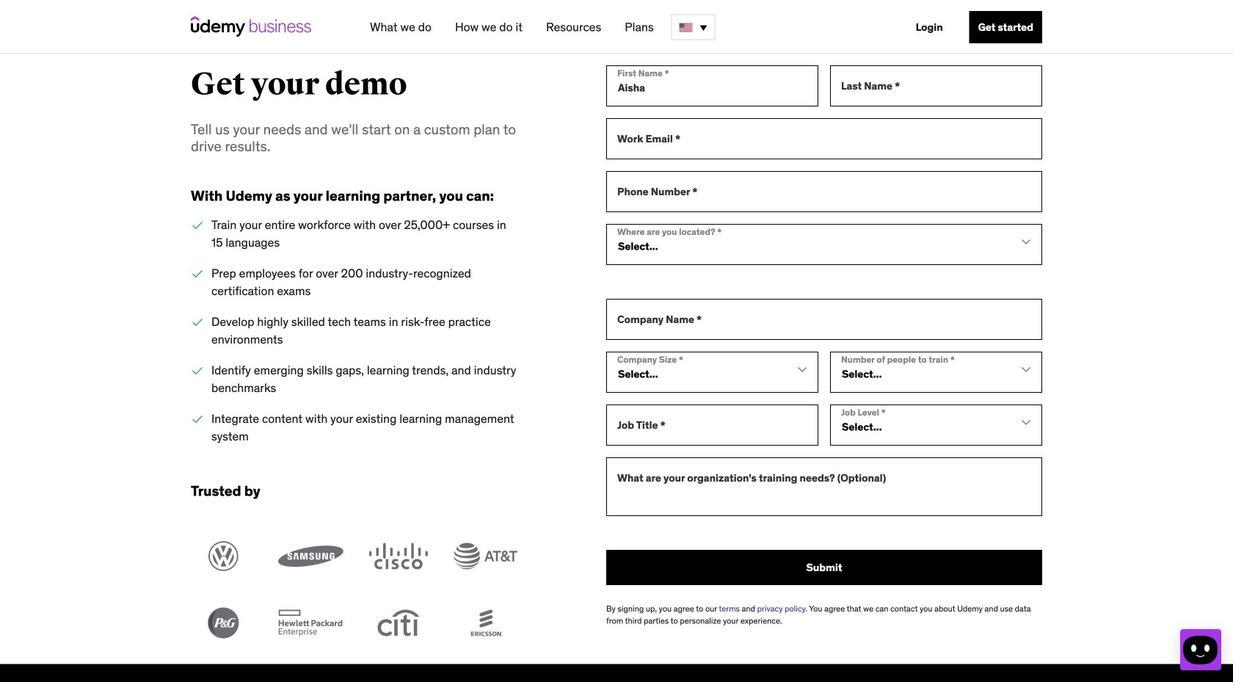 Task type: describe. For each thing, give the bounding box(es) containing it.
citi logo image
[[366, 608, 431, 639]]

Job Title* text field
[[607, 405, 819, 446]]

Phone Number * telephone field
[[607, 171, 1043, 212]]

menu navigation
[[358, 0, 1043, 54]]

What are your organization's training needs? text field
[[607, 458, 1043, 516]]

Work Email * email field
[[607, 118, 1043, 159]]

Last Name * text field
[[831, 65, 1043, 106]]

Company Name * text field
[[607, 299, 1043, 340]]

ericsson logo image
[[453, 608, 519, 639]]

p&g logo image
[[191, 608, 256, 639]]



Task type: vqa. For each thing, say whether or not it's contained in the screenshot.
Udemy Business Image
yes



Task type: locate. For each thing, give the bounding box(es) containing it.
footer element
[[191, 664, 1043, 682]]

hewlett packard enterprise logo image
[[278, 608, 344, 639]]

volkswagen logo image
[[191, 541, 256, 572]]

cisco logo image
[[366, 541, 431, 572]]

samsung logo image
[[278, 541, 344, 572]]

udemy business image
[[191, 16, 311, 37]]

First Name * text field
[[607, 65, 819, 106]]

at&t logo image
[[453, 541, 519, 572]]



